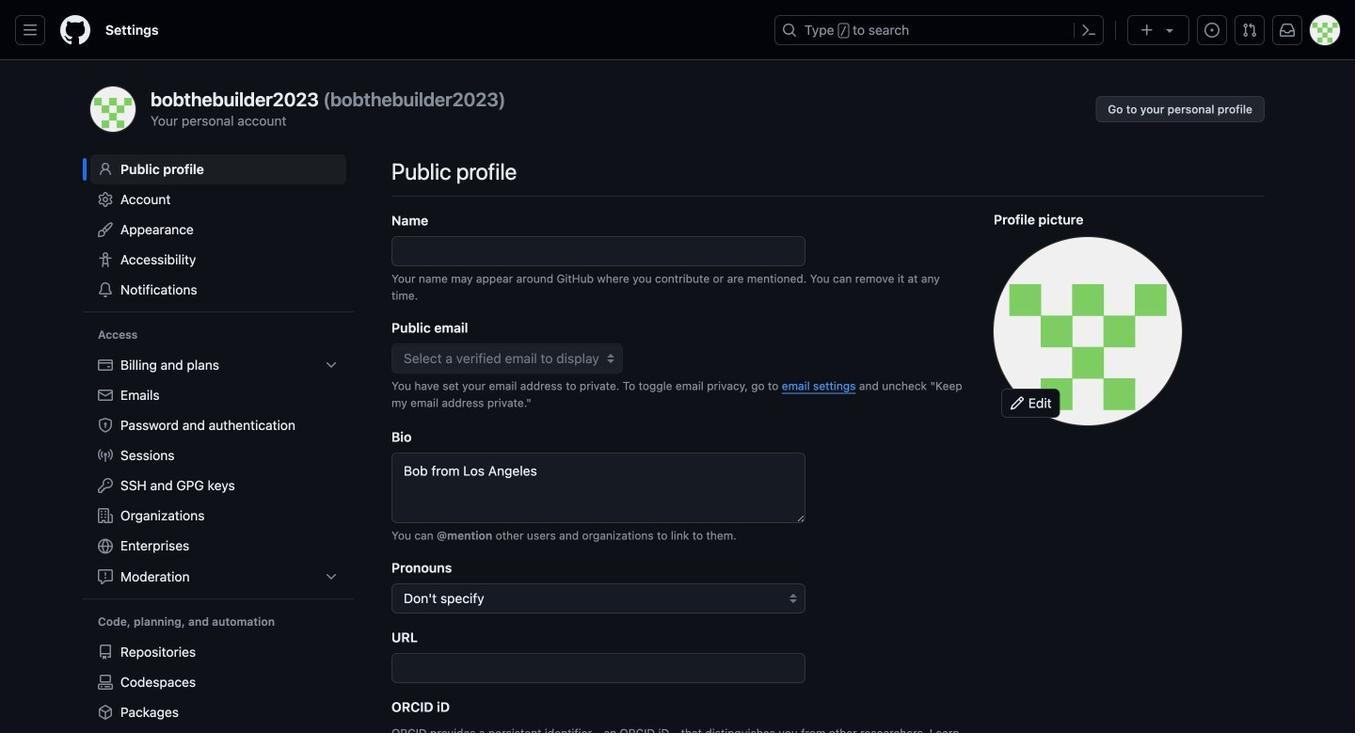 Task type: describe. For each thing, give the bounding box(es) containing it.
shield lock image
[[98, 418, 113, 433]]

globe image
[[98, 539, 113, 554]]

bell image
[[98, 282, 113, 297]]

broadcast image
[[98, 448, 113, 463]]

issue opened image
[[1205, 23, 1220, 38]]

2 list from the top
[[90, 637, 346, 733]]

person image
[[98, 162, 113, 177]]

1 list from the top
[[90, 350, 346, 592]]

command palette image
[[1082, 23, 1097, 38]]

triangle down image
[[1163, 23, 1178, 38]]

organization image
[[98, 508, 113, 523]]

key image
[[98, 478, 113, 493]]

repo image
[[98, 645, 113, 660]]



Task type: vqa. For each thing, say whether or not it's contained in the screenshot.
"person" icon
yes



Task type: locate. For each thing, give the bounding box(es) containing it.
@bobthebuilder2023 image
[[90, 87, 136, 132]]

0 vertical spatial list
[[90, 350, 346, 592]]

gear image
[[98, 192, 113, 207]]

accessibility image
[[98, 252, 113, 267]]

Tell us a little bit about yourself text field
[[392, 453, 806, 523]]

@bobthebuilder2023 image
[[994, 237, 1182, 425]]

1 vertical spatial list
[[90, 637, 346, 733]]

paintbrush image
[[98, 222, 113, 237]]

package image
[[98, 705, 113, 720]]

None text field
[[392, 236, 806, 266]]

None text field
[[392, 653, 806, 683]]

git pull request image
[[1243, 23, 1258, 38]]

plus image
[[1140, 23, 1155, 38]]

homepage image
[[60, 15, 90, 45]]

mail image
[[98, 388, 113, 403]]

codespaces image
[[98, 675, 113, 690]]

notifications image
[[1280, 23, 1295, 38]]

pencil image
[[1010, 396, 1025, 411]]

list
[[90, 350, 346, 592], [90, 637, 346, 733]]



